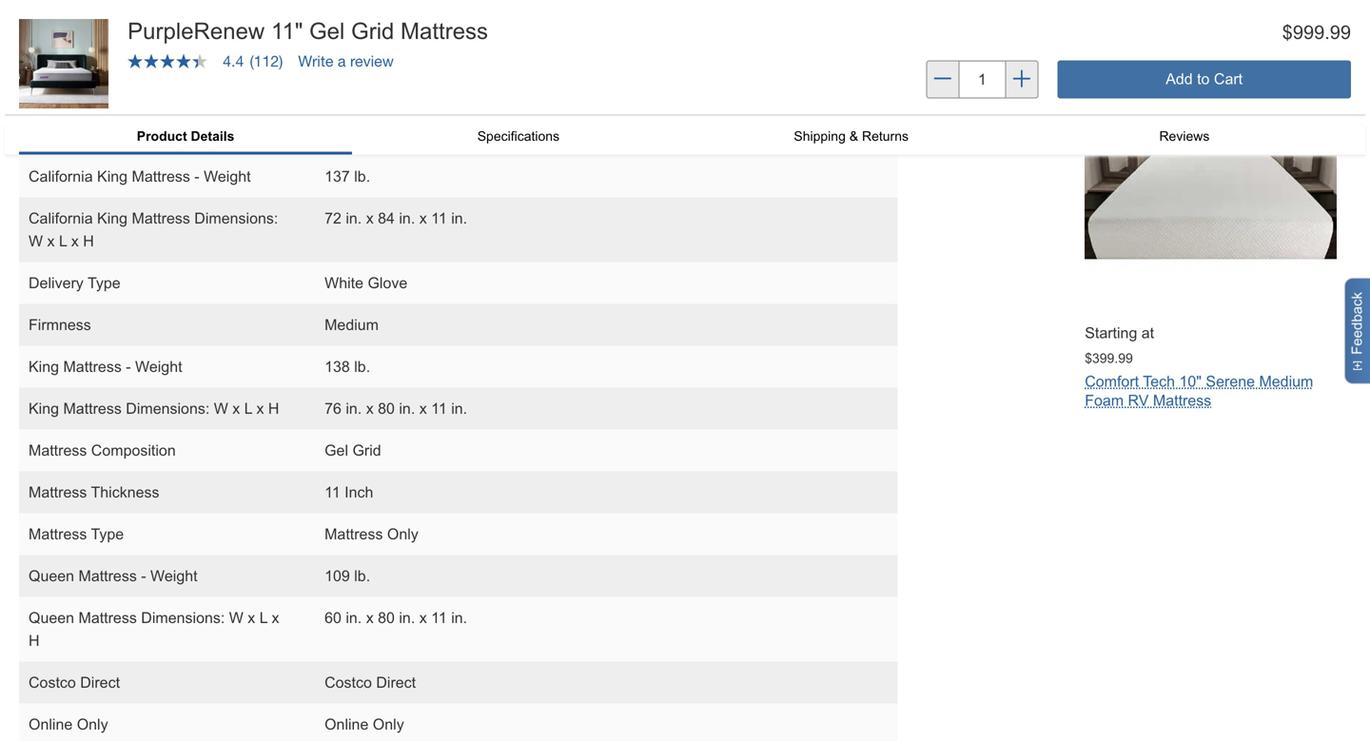 Task type: vqa. For each thing, say whether or not it's contained in the screenshot.
the leftmost "tooltip"
no



Task type: locate. For each thing, give the bounding box(es) containing it.
80 right the 76
[[378, 400, 395, 417]]

inch
[[345, 484, 373, 501]]

1 vertical spatial 80
[[378, 609, 395, 627]]

0 horizontal spatial h
[[29, 632, 40, 649]]

comfort
[[1085, 373, 1139, 390]]

lb. right the 138
[[354, 358, 370, 375]]

2 direct from the left
[[376, 674, 416, 691]]

only
[[387, 526, 419, 543], [77, 716, 108, 733], [373, 716, 404, 733]]

type up queen mattress - weight
[[91, 526, 124, 543]]

write a review
[[298, 52, 394, 70]]

1 horizontal spatial -
[[141, 568, 146, 585]]

10"
[[1180, 373, 1202, 390]]

109 lb.
[[325, 568, 370, 585]]

weight up queen mattress dimensions: w x l x h
[[150, 568, 198, 585]]

60 in. x 80 in. x 11 in.
[[325, 609, 467, 627]]

dimensions:
[[194, 210, 278, 227], [126, 400, 210, 417], [141, 609, 225, 627]]

0 vertical spatial lb.
[[354, 168, 370, 185]]

weight for king mattress - weight
[[135, 358, 182, 375]]

king down california king mattress - weight
[[97, 210, 128, 227]]

l left the 76
[[244, 400, 252, 417]]

lb. right 137
[[354, 168, 370, 185]]

w
[[29, 233, 43, 250], [214, 400, 228, 417], [229, 609, 243, 627]]

0 vertical spatial h
[[83, 233, 94, 250]]

None telephone field
[[960, 60, 1005, 99]]

$
[[1283, 22, 1293, 43]]

1 queen from the top
[[29, 568, 74, 585]]

0 vertical spatial grid
[[351, 19, 394, 44]]

0 horizontal spatial costco direct
[[29, 674, 120, 691]]

80 right 60
[[378, 609, 395, 627]]

0 horizontal spatial direct
[[80, 674, 120, 691]]

king mattress - weight
[[29, 358, 182, 375]]

product details
[[137, 129, 235, 144]]

1 direct from the left
[[80, 674, 120, 691]]

0 horizontal spatial -
[[126, 358, 131, 375]]

0 vertical spatial 80
[[378, 400, 395, 417]]

w inside queen mattress dimensions: w x l x h
[[229, 609, 243, 627]]

l
[[59, 233, 67, 250], [244, 400, 252, 417], [260, 609, 267, 627]]

in.
[[346, 210, 362, 227], [399, 210, 415, 227], [451, 210, 467, 227], [346, 400, 362, 417], [399, 400, 415, 417], [451, 400, 467, 417], [346, 609, 362, 627], [399, 609, 415, 627], [451, 609, 467, 627]]

2 vertical spatial w
[[229, 609, 243, 627]]

glove
[[368, 274, 408, 292]]

lb.
[[354, 168, 370, 185], [354, 358, 370, 375], [354, 568, 370, 585]]

details
[[191, 129, 235, 144]]

grid up inch
[[353, 442, 381, 459]]

grid
[[351, 19, 394, 44], [353, 442, 381, 459]]

online
[[29, 716, 73, 733], [325, 716, 369, 733]]

queen
[[29, 568, 74, 585], [29, 609, 74, 627]]

1 horizontal spatial l
[[244, 400, 252, 417]]

california for california king mattress dimensions: w x l x h
[[29, 210, 93, 227]]

mattress inside queen mattress dimensions: w x l x h
[[79, 609, 137, 627]]

0 horizontal spatial costco
[[29, 674, 76, 691]]

1 horizontal spatial specifications
[[477, 129, 560, 144]]

specifications link
[[352, 125, 685, 147]]

1 vertical spatial -
[[126, 358, 131, 375]]

lb. right 109 on the bottom of the page
[[354, 568, 370, 585]]

11 for 72 in. x 84 in. x 11 in.
[[431, 210, 447, 227]]

queen down queen mattress - weight
[[29, 609, 74, 627]]

reviews link
[[1018, 125, 1351, 147]]

h for queen mattress dimensions: w x l x h
[[29, 632, 40, 649]]

1 horizontal spatial medium
[[1260, 373, 1314, 390]]

feedback
[[1350, 292, 1365, 355]]

-
[[194, 168, 199, 185], [126, 358, 131, 375], [141, 568, 146, 585]]

1 vertical spatial l
[[244, 400, 252, 417]]

white
[[325, 274, 364, 292]]

mattress type
[[29, 526, 124, 543]]

1 80 from the top
[[378, 400, 395, 417]]

lb. for 138 lb.
[[354, 358, 370, 375]]

direct
[[80, 674, 120, 691], [376, 674, 416, 691]]

dimensions: inside queen mattress dimensions: w x l x h
[[141, 609, 225, 627]]

- for king mattress - weight
[[126, 358, 131, 375]]

x
[[366, 210, 374, 227], [419, 210, 427, 227], [47, 233, 55, 250], [71, 233, 79, 250], [232, 400, 240, 417], [256, 400, 264, 417], [366, 400, 374, 417], [419, 400, 427, 417], [248, 609, 255, 627], [272, 609, 279, 627], [366, 609, 374, 627], [419, 609, 427, 627]]

w inside california king mattress dimensions: w x l x h
[[29, 233, 43, 250]]

type for mattress type
[[91, 526, 124, 543]]

mattress
[[401, 19, 488, 44], [132, 168, 190, 185], [132, 210, 190, 227], [63, 358, 122, 375], [1153, 392, 1212, 409], [63, 400, 122, 417], [29, 442, 87, 459], [29, 484, 87, 501], [29, 526, 87, 543], [325, 526, 383, 543], [79, 568, 137, 585], [79, 609, 137, 627]]

online only
[[29, 716, 108, 733], [325, 716, 404, 733]]

1 horizontal spatial online only
[[325, 716, 404, 733]]

1 california from the top
[[29, 168, 93, 185]]

0 horizontal spatial medium
[[325, 316, 379, 333]]

4.4 (112)
[[223, 52, 283, 70]]

queen inside queen mattress dimensions: w x l x h
[[29, 609, 74, 627]]

california
[[29, 168, 93, 185], [29, 210, 93, 227]]

None button
[[1058, 60, 1351, 99]]

2 vertical spatial weight
[[150, 568, 198, 585]]

medium
[[325, 316, 379, 333], [1260, 373, 1314, 390]]

0 vertical spatial w
[[29, 233, 43, 250]]

0 horizontal spatial online only
[[29, 716, 108, 733]]

1 vertical spatial h
[[268, 400, 279, 417]]

2 vertical spatial lb.
[[354, 568, 370, 585]]

0 horizontal spatial l
[[59, 233, 67, 250]]

specifications
[[19, 74, 148, 95], [477, 129, 560, 144]]

white glove
[[325, 274, 408, 292]]

l left 60
[[260, 609, 267, 627]]

king
[[97, 168, 128, 185], [97, 210, 128, 227], [29, 358, 59, 375], [29, 400, 59, 417]]

weight for queen mattress - weight
[[150, 568, 198, 585]]

72 in. x 84 in. x 11 in.
[[325, 210, 467, 227]]

mattress composition
[[29, 442, 176, 459]]

1 vertical spatial medium
[[1260, 373, 1314, 390]]

0 horizontal spatial w
[[29, 233, 43, 250]]

composition
[[91, 442, 176, 459]]

direct down queen mattress dimensions: w x l x h
[[80, 674, 120, 691]]

76
[[325, 400, 342, 417]]

- down product details link
[[194, 168, 199, 185]]

h inside queen mattress dimensions: w x l x h
[[29, 632, 40, 649]]

a
[[338, 52, 346, 70]]

dimensions: down queen mattress - weight
[[141, 609, 225, 627]]

2 horizontal spatial l
[[260, 609, 267, 627]]

2 queen from the top
[[29, 609, 74, 627]]

weight up king mattress dimensions: w x l x h
[[135, 358, 182, 375]]

2 online from the left
[[325, 716, 369, 733]]

999.99
[[1293, 22, 1351, 43]]

direct down '60 in. x 80 in. x 11 in.'
[[376, 674, 416, 691]]

1 horizontal spatial online
[[325, 716, 369, 733]]

0 vertical spatial california
[[29, 168, 93, 185]]

grid up review in the top left of the page
[[351, 19, 394, 44]]

dimensions: inside california king mattress dimensions: w x l x h
[[194, 210, 278, 227]]

king mattress dimensions: w x l x h
[[29, 400, 279, 417]]

1 online only from the left
[[29, 716, 108, 733]]

firmness
[[29, 316, 91, 333]]

2 horizontal spatial w
[[229, 609, 243, 627]]

0 vertical spatial l
[[59, 233, 67, 250]]

11 for 60 in. x 80 in. x 11 in.
[[431, 609, 447, 627]]

h
[[83, 233, 94, 250], [268, 400, 279, 417], [29, 632, 40, 649]]

h inside california king mattress dimensions: w x l x h
[[83, 233, 94, 250]]

type right delivery on the top
[[88, 274, 121, 292]]

shipping & returns
[[794, 129, 909, 144]]

l up delivery on the top
[[59, 233, 67, 250]]

foam
[[1085, 392, 1124, 409]]

2 vertical spatial dimensions:
[[141, 609, 225, 627]]

1 vertical spatial queen
[[29, 609, 74, 627]]

queen down the mattress type
[[29, 568, 74, 585]]

0 vertical spatial specifications
[[19, 74, 148, 95]]

w for king mattress dimensions: w x l x h
[[214, 400, 228, 417]]

1 vertical spatial weight
[[135, 358, 182, 375]]

- up queen mattress dimensions: w x l x h
[[141, 568, 146, 585]]

serene
[[1206, 373, 1255, 390]]

shipping & returns link
[[685, 125, 1018, 147]]

costco direct
[[29, 674, 120, 691], [325, 674, 416, 691]]

1 online from the left
[[29, 716, 73, 733]]

0 horizontal spatial online
[[29, 716, 73, 733]]

2 california from the top
[[29, 210, 93, 227]]

2 horizontal spatial h
[[268, 400, 279, 417]]

starting at $399.99 comfort tech 10" serene medium foam rv mattress
[[1085, 325, 1314, 409]]

1 horizontal spatial h
[[83, 233, 94, 250]]

dimensions: up composition
[[126, 400, 210, 417]]

feedback link
[[1345, 278, 1370, 384]]

costco
[[29, 674, 76, 691], [325, 674, 372, 691]]

3 lb. from the top
[[354, 568, 370, 585]]

2 80 from the top
[[378, 609, 395, 627]]

medium right the serene
[[1260, 373, 1314, 390]]

- up king mattress dimensions: w x l x h
[[126, 358, 131, 375]]

80
[[378, 400, 395, 417], [378, 609, 395, 627]]

dimensions: for queen mattress dimensions: w x l x h
[[141, 609, 225, 627]]

reviews
[[1160, 129, 1210, 144]]

queen mattress - weight
[[29, 568, 198, 585]]

type
[[88, 274, 121, 292], [91, 526, 124, 543]]

1 horizontal spatial w
[[214, 400, 228, 417]]

1 horizontal spatial costco direct
[[325, 674, 416, 691]]

0 vertical spatial dimensions:
[[194, 210, 278, 227]]

1 lb. from the top
[[354, 168, 370, 185]]

- for queen mattress - weight
[[141, 568, 146, 585]]

dimensions: down details
[[194, 210, 278, 227]]

medium up 138 lb.
[[325, 316, 379, 333]]

0 horizontal spatial specifications
[[19, 74, 148, 95]]

gel
[[309, 19, 345, 44], [325, 442, 348, 459]]

weight
[[204, 168, 251, 185], [135, 358, 182, 375], [150, 568, 198, 585]]

2 horizontal spatial -
[[194, 168, 199, 185]]

purplerenew 11 image
[[19, 19, 109, 109]]

l inside queen mattress dimensions: w x l x h
[[260, 609, 267, 627]]

california inside california king mattress dimensions: w x l x h
[[29, 210, 93, 227]]

1 vertical spatial type
[[91, 526, 124, 543]]

king up california king mattress dimensions: w x l x h
[[97, 168, 128, 185]]

11
[[431, 210, 447, 227], [431, 400, 447, 417], [325, 484, 340, 501], [431, 609, 447, 627]]

$399.99
[[1085, 351, 1133, 366]]

2 vertical spatial l
[[260, 609, 267, 627]]

mattress inside starting at $399.99 comfort tech 10" serene medium foam rv mattress
[[1153, 392, 1212, 409]]

at
[[1142, 325, 1155, 342]]

1 horizontal spatial costco
[[325, 674, 372, 691]]

1 vertical spatial california
[[29, 210, 93, 227]]

lb. for 137 lb.
[[354, 168, 370, 185]]

weight down details
[[204, 168, 251, 185]]

1 vertical spatial grid
[[353, 442, 381, 459]]

2 vertical spatial -
[[141, 568, 146, 585]]

2 vertical spatial h
[[29, 632, 40, 649]]

0 vertical spatial queen
[[29, 568, 74, 585]]

0 vertical spatial medium
[[325, 316, 379, 333]]

queen for queen mattress - weight
[[29, 568, 74, 585]]

gel up write
[[309, 19, 345, 44]]

1 vertical spatial w
[[214, 400, 228, 417]]

1 vertical spatial dimensions:
[[126, 400, 210, 417]]

2 online only from the left
[[325, 716, 404, 733]]

1 vertical spatial lb.
[[354, 358, 370, 375]]

1 vertical spatial gel
[[325, 442, 348, 459]]

0 vertical spatial type
[[88, 274, 121, 292]]

gel down the 76
[[325, 442, 348, 459]]

2 lb. from the top
[[354, 358, 370, 375]]

109
[[325, 568, 350, 585]]

1 horizontal spatial direct
[[376, 674, 416, 691]]



Task type: describe. For each thing, give the bounding box(es) containing it.
(112)
[[250, 52, 283, 70]]

72
[[325, 210, 342, 227]]

california king mattress dimensions: w x l x h
[[29, 210, 278, 250]]

138 lb.
[[325, 358, 370, 375]]

write a review button
[[298, 52, 394, 70]]

queen mattress dimensions: w x l x h
[[29, 609, 279, 649]]

only for online only
[[373, 716, 404, 733]]

w for queen mattress dimensions: w x l x h
[[229, 609, 243, 627]]

1 vertical spatial specifications
[[477, 129, 560, 144]]

starting
[[1085, 325, 1138, 342]]

write
[[298, 52, 334, 70]]

mattress thickness
[[29, 484, 159, 501]]

1 costco direct from the left
[[29, 674, 120, 691]]

returns
[[862, 129, 909, 144]]

137 lb.
[[325, 168, 370, 185]]

product details link
[[19, 125, 352, 152]]

medium inside starting at $399.99 comfort tech 10" serene medium foam rv mattress
[[1260, 373, 1314, 390]]

60
[[325, 609, 342, 627]]

80 for 60
[[378, 609, 395, 627]]

76 in. x 80 in. x 11 in.
[[325, 400, 467, 417]]

mattress only
[[325, 526, 419, 543]]

11 for 76 in. x 80 in. x 11 in.
[[431, 400, 447, 417]]

80 for 76
[[378, 400, 395, 417]]

product
[[137, 129, 187, 144]]

california for california king mattress - weight
[[29, 168, 93, 185]]

1 costco from the left
[[29, 674, 76, 691]]

0 vertical spatial gel
[[309, 19, 345, 44]]

review
[[350, 52, 394, 70]]

gel grid
[[325, 442, 381, 459]]

138
[[325, 358, 350, 375]]

2 costco from the left
[[325, 674, 372, 691]]

type for delivery type
[[88, 274, 121, 292]]

delivery type
[[29, 274, 121, 292]]

l for queen mattress dimensions: w x l x h
[[260, 609, 267, 627]]

king down firmness
[[29, 358, 59, 375]]

king up mattress composition
[[29, 400, 59, 417]]

11 inch
[[325, 484, 373, 501]]

84
[[378, 210, 395, 227]]

comfort tech 10" serene medium foam rv mattress image
[[1085, 52, 1337, 304]]

king inside california king mattress dimensions: w x l x h
[[97, 210, 128, 227]]

0 vertical spatial weight
[[204, 168, 251, 185]]

purplerenew 11" gel grid mattress
[[128, 19, 488, 44]]

purplerenew
[[128, 19, 265, 44]]

l for king mattress dimensions: w x l x h
[[244, 400, 252, 417]]

4.4
[[223, 52, 244, 70]]

0 vertical spatial -
[[194, 168, 199, 185]]

2 costco direct from the left
[[325, 674, 416, 691]]

&
[[850, 129, 859, 144]]

l inside california king mattress dimensions: w x l x h
[[59, 233, 67, 250]]

only for mattress type
[[387, 526, 419, 543]]

thickness
[[91, 484, 159, 501]]

queen for queen mattress dimensions: w x l x h
[[29, 609, 74, 627]]

11"
[[271, 19, 303, 44]]

shipping
[[794, 129, 846, 144]]

137
[[325, 168, 350, 185]]

delivery
[[29, 274, 84, 292]]

rv
[[1128, 392, 1149, 409]]

comfort tech 10" serene medium foam rv mattress link
[[1085, 373, 1314, 409]]

tech
[[1143, 373, 1175, 390]]

dimensions: for king mattress dimensions: w x l x h
[[126, 400, 210, 417]]

h for king mattress dimensions: w x l x h
[[268, 400, 279, 417]]

mattress inside california king mattress dimensions: w x l x h
[[132, 210, 190, 227]]

california king mattress - weight
[[29, 168, 251, 185]]

lb. for 109 lb.
[[354, 568, 370, 585]]



